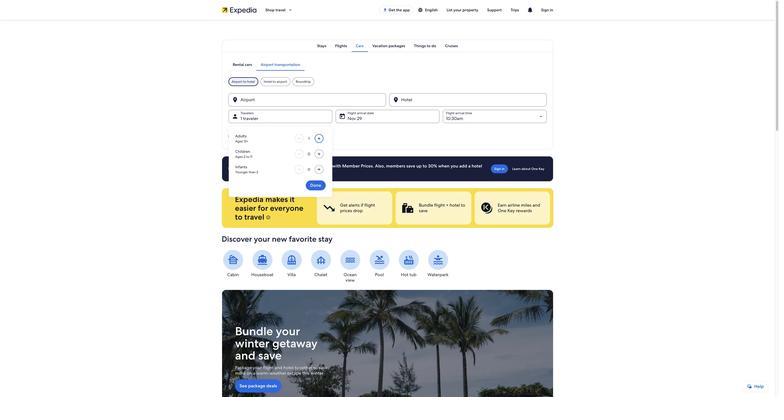 Task type: vqa. For each thing, say whether or not it's contained in the screenshot.
topmost One
yes



Task type: locate. For each thing, give the bounding box(es) containing it.
villa button
[[280, 250, 303, 278]]

sign left learn
[[494, 167, 501, 171]]

1 vertical spatial on
[[247, 371, 252, 377]]

1 vertical spatial sign
[[494, 167, 501, 171]]

1 horizontal spatial bundle
[[419, 203, 433, 208]]

1
[[241, 116, 242, 122]]

1 horizontal spatial airport
[[261, 62, 274, 67]]

11
[[250, 155, 252, 159]]

1 vertical spatial tab list
[[228, 59, 305, 71]]

together
[[295, 365, 312, 371]]

airport
[[261, 62, 274, 67], [232, 80, 242, 84]]

2 vertical spatial and
[[274, 365, 282, 371]]

2 inside children ages 2 to 11
[[244, 155, 245, 159]]

get right download the app button image
[[389, 7, 395, 12]]

package
[[235, 365, 252, 371]]

0 vertical spatial travel
[[276, 7, 286, 12]]

1 vertical spatial and
[[235, 348, 255, 364]]

hotel
[[264, 80, 272, 84]]

save left up
[[406, 163, 415, 169]]

ages down adults
[[235, 139, 243, 144]]

tab list
[[222, 40, 553, 52], [228, 59, 305, 71]]

your
[[454, 7, 462, 12], [254, 234, 270, 244], [276, 324, 300, 339], [253, 365, 262, 371]]

learn about one key
[[512, 167, 545, 171]]

0 horizontal spatial airport
[[232, 80, 242, 84]]

infants younger than 2
[[235, 165, 258, 175]]

0 horizontal spatial key
[[508, 208, 515, 214]]

0 vertical spatial ages
[[235, 139, 243, 144]]

a left the warm- at bottom left
[[253, 371, 255, 377]]

your for discover
[[254, 234, 270, 244]]

stays link
[[313, 40, 331, 52]]

travel left xsmall icon
[[244, 212, 264, 222]]

in inside sign in link
[[502, 167, 505, 171]]

airport up hotel
[[261, 62, 274, 67]]

on left the warm- at bottom left
[[247, 371, 252, 377]]

bundle for your
[[235, 324, 273, 339]]

2 horizontal spatial and
[[533, 203, 540, 208]]

flight up deals
[[263, 365, 273, 371]]

this
[[302, 371, 309, 377]]

ocean
[[344, 272, 357, 278]]

shop
[[265, 7, 275, 12]]

0 vertical spatial in
[[550, 7, 553, 12]]

1 horizontal spatial sign
[[541, 7, 549, 12]]

small image
[[418, 7, 423, 12]]

flight left the '+'
[[434, 203, 445, 208]]

1 horizontal spatial get
[[389, 7, 395, 12]]

1 vertical spatial travel
[[244, 212, 264, 222]]

your for list
[[454, 7, 462, 12]]

on left over
[[284, 163, 289, 169]]

hotel right the '+'
[[450, 203, 460, 208]]

easier
[[235, 203, 256, 213]]

0 horizontal spatial sign in
[[494, 167, 505, 171]]

save up the warm- at bottom left
[[258, 348, 282, 364]]

get inside 'get alerts if flight prices drop'
[[340, 203, 348, 208]]

bundle for flight
[[419, 203, 433, 208]]

sign inside dropdown button
[[541, 7, 549, 12]]

2
[[244, 155, 245, 159], [256, 170, 258, 175]]

support link
[[483, 5, 506, 15]]

1 traveler
[[241, 116, 258, 122]]

you
[[451, 163, 458, 169]]

0 vertical spatial sign in
[[541, 7, 553, 12]]

done button
[[306, 181, 326, 191]]

chalet button
[[310, 250, 332, 278]]

traveler
[[243, 116, 258, 122]]

0 horizontal spatial bundle
[[235, 324, 273, 339]]

flight
[[256, 169, 267, 175], [364, 203, 375, 208], [434, 203, 445, 208], [263, 365, 273, 371]]

in right communication center icon
[[550, 7, 553, 12]]

get for get alerts if flight prices drop
[[340, 203, 348, 208]]

0 horizontal spatial travel
[[244, 212, 264, 222]]

key right about
[[539, 167, 545, 171]]

save 10% or more on over 100,000 hotels with member prices. also, members save up to 30% when you add a hotel to a flight
[[247, 163, 482, 175]]

one left 'airline'
[[498, 208, 506, 214]]

0 horizontal spatial get
[[340, 203, 348, 208]]

airport inside tab list
[[261, 62, 274, 67]]

drop
[[353, 208, 363, 214]]

to inside expedia makes it easier for everyone to travel
[[235, 212, 242, 222]]

discover your new favorite stay
[[222, 234, 333, 244]]

get for get the app
[[389, 7, 395, 12]]

see
[[239, 384, 247, 389]]

1 vertical spatial more
[[235, 371, 246, 377]]

one right about
[[531, 167, 538, 171]]

hotel right add
[[472, 163, 482, 169]]

rental cars link
[[228, 59, 256, 71]]

to inside children ages 2 to 11
[[246, 155, 249, 159]]

ages for children
[[235, 155, 243, 159]]

property
[[463, 7, 478, 12]]

travel inside expedia makes it easier for everyone to travel
[[244, 212, 264, 222]]

0 horizontal spatial sign
[[494, 167, 501, 171]]

1 vertical spatial ages
[[235, 155, 243, 159]]

learn about one key link
[[510, 165, 547, 174]]

things to do
[[414, 43, 436, 48]]

ages
[[235, 139, 243, 144], [235, 155, 243, 159]]

prices
[[340, 208, 352, 214]]

0 horizontal spatial on
[[247, 371, 252, 377]]

waterpark
[[428, 272, 449, 278]]

airline
[[508, 203, 520, 208]]

0 horizontal spatial 2
[[244, 155, 245, 159]]

to inside bundle your winter getaway and save package your flight and hotel together to save more on a warm-weather escape this winter.
[[313, 365, 318, 371]]

on inside bundle your winter getaway and save package your flight and hotel together to save more on a warm-weather escape this winter.
[[247, 371, 252, 377]]

decrease the number of adults image
[[296, 137, 302, 141]]

and up package on the left bottom of page
[[235, 348, 255, 364]]

save
[[247, 163, 257, 169]]

1 horizontal spatial on
[[284, 163, 289, 169]]

and right the warm- at bottom left
[[274, 365, 282, 371]]

0 vertical spatial and
[[533, 203, 540, 208]]

1 ages from the top
[[235, 139, 243, 144]]

key inside earn airline miles and one key rewards
[[508, 208, 515, 214]]

sign in left learn
[[494, 167, 505, 171]]

0 horizontal spatial in
[[502, 167, 505, 171]]

bundle your winter getaway and save package your flight and hotel together to save more on a warm-weather escape this winter.
[[235, 324, 327, 377]]

one
[[531, 167, 538, 171], [498, 208, 506, 214]]

sign right communication center icon
[[541, 7, 549, 12]]

1 horizontal spatial 2
[[256, 170, 258, 175]]

get left "alerts"
[[340, 203, 348, 208]]

1 vertical spatial bundle
[[235, 324, 273, 339]]

to inside bundle flight + hotel to save
[[461, 203, 465, 208]]

package
[[248, 384, 265, 389]]

save left the '+'
[[419, 208, 428, 214]]

3 out of 3 element
[[475, 192, 550, 225]]

ages inside children ages 2 to 11
[[235, 155, 243, 159]]

when
[[438, 163, 450, 169]]

see package deals
[[239, 384, 277, 389]]

0 vertical spatial airport
[[261, 62, 274, 67]]

0 vertical spatial get
[[389, 7, 395, 12]]

airport down rental
[[232, 80, 242, 84]]

increase the number of infants image
[[316, 167, 322, 172]]

infants
[[235, 165, 247, 170]]

2 right than
[[256, 170, 258, 175]]

members
[[386, 163, 405, 169]]

0 vertical spatial bundle
[[419, 203, 433, 208]]

ages down children
[[235, 155, 243, 159]]

vacation packages link
[[368, 40, 410, 52]]

sign inside bundle your winter getaway and save main content
[[494, 167, 501, 171]]

adults ages 12+
[[235, 134, 249, 144]]

1 vertical spatial 2
[[256, 170, 258, 175]]

1 vertical spatial get
[[340, 203, 348, 208]]

ages inside adults ages 12+
[[235, 139, 243, 144]]

1 vertical spatial in
[[502, 167, 505, 171]]

0 horizontal spatial more
[[235, 371, 246, 377]]

get the app link
[[379, 6, 414, 14]]

1 horizontal spatial key
[[539, 167, 545, 171]]

0 horizontal spatial one
[[498, 208, 506, 214]]

a inside bundle your winter getaway and save package your flight and hotel together to save more on a warm-weather escape this winter.
[[253, 371, 255, 377]]

more right or on the top of page
[[272, 163, 283, 169]]

1 vertical spatial one
[[498, 208, 506, 214]]

discover
[[222, 234, 252, 244]]

1 vertical spatial key
[[508, 208, 515, 214]]

flight inside bundle flight + hotel to save
[[434, 203, 445, 208]]

bundle inside bundle your winter getaway and save package your flight and hotel together to save more on a warm-weather escape this winter.
[[235, 324, 273, 339]]

decrease the number of children image
[[296, 152, 302, 156]]

miles
[[521, 203, 531, 208]]

1 vertical spatial sign in
[[494, 167, 505, 171]]

up
[[416, 163, 422, 169]]

bundle inside bundle flight + hotel to save
[[419, 203, 433, 208]]

app
[[403, 7, 410, 12]]

stay
[[318, 234, 333, 244]]

1 horizontal spatial sign in
[[541, 7, 553, 12]]

hotel left together on the bottom left of page
[[283, 365, 294, 371]]

hotel inside bundle flight + hotel to save
[[450, 203, 460, 208]]

shop travel button
[[261, 3, 297, 17]]

get inside "get the app" link
[[389, 7, 395, 12]]

tub
[[410, 272, 417, 278]]

1 horizontal spatial more
[[272, 163, 283, 169]]

roundtrip
[[296, 80, 311, 84]]

hotel
[[247, 80, 255, 84], [472, 163, 482, 169], [450, 203, 460, 208], [283, 365, 294, 371]]

2 down children
[[244, 155, 245, 159]]

save right this
[[319, 365, 327, 371]]

airport to hotel
[[232, 80, 255, 84]]

flight right than
[[256, 169, 267, 175]]

ocean view button
[[339, 250, 362, 284]]

one inside earn airline miles and one key rewards
[[498, 208, 506, 214]]

flight right if
[[364, 203, 375, 208]]

more up see
[[235, 371, 246, 377]]

more inside bundle your winter getaway and save package your flight and hotel together to save more on a warm-weather escape this winter.
[[235, 371, 246, 377]]

escape
[[287, 371, 301, 377]]

a left 10%
[[252, 169, 255, 175]]

0 vertical spatial more
[[272, 163, 283, 169]]

1 horizontal spatial in
[[550, 7, 553, 12]]

on
[[284, 163, 289, 169], [247, 371, 252, 377]]

0 vertical spatial sign
[[541, 7, 549, 12]]

0 vertical spatial one
[[531, 167, 538, 171]]

get the app
[[389, 7, 410, 12]]

2 inside infants younger than 2
[[256, 170, 258, 175]]

save inside "save 10% or more on over 100,000 hotels with member prices. also, members save up to 30% when you add a hotel to a flight"
[[406, 163, 415, 169]]

key right earn
[[508, 208, 515, 214]]

and right miles
[[533, 203, 540, 208]]

1 vertical spatial airport
[[232, 80, 242, 84]]

0 vertical spatial on
[[284, 163, 289, 169]]

everyone
[[270, 203, 304, 213]]

travel left trailing image
[[276, 7, 286, 12]]

sign in right communication center icon
[[541, 7, 553, 12]]

2 ages from the top
[[235, 155, 243, 159]]

1 horizontal spatial travel
[[276, 7, 286, 12]]

add
[[459, 163, 467, 169]]

save
[[406, 163, 415, 169], [419, 208, 428, 214], [258, 348, 282, 364], [319, 365, 327, 371]]

airport
[[277, 80, 287, 84]]

0 vertical spatial tab list
[[222, 40, 553, 52]]

in left learn
[[502, 167, 505, 171]]

+
[[446, 203, 449, 208]]

0 vertical spatial 2
[[244, 155, 245, 159]]

airport transportation link
[[256, 59, 305, 71]]

with
[[332, 163, 341, 169]]

your inside list your property link
[[454, 7, 462, 12]]



Task type: describe. For each thing, give the bounding box(es) containing it.
vacation packages
[[372, 43, 405, 48]]

view
[[346, 278, 355, 284]]

shop travel
[[265, 7, 286, 12]]

hotel left hotel
[[247, 80, 255, 84]]

over
[[290, 163, 300, 169]]

and inside earn airline miles and one key rewards
[[533, 203, 540, 208]]

children
[[235, 149, 250, 154]]

cabin button
[[222, 250, 244, 278]]

favorite
[[289, 234, 317, 244]]

or
[[267, 163, 271, 169]]

winter.
[[311, 371, 324, 377]]

winter
[[235, 336, 269, 352]]

trips link
[[506, 5, 524, 15]]

flight inside 'get alerts if flight prices drop'
[[364, 203, 375, 208]]

cars
[[356, 43, 364, 48]]

decrease the number of infants image
[[296, 167, 302, 172]]

save inside bundle flight + hotel to save
[[419, 208, 428, 214]]

pool button
[[368, 250, 391, 278]]

than
[[249, 170, 256, 175]]

cabin
[[227, 272, 239, 278]]

0 horizontal spatial and
[[235, 348, 255, 364]]

the
[[396, 7, 402, 12]]

increase the number of adults image
[[316, 137, 322, 141]]

100,000
[[301, 163, 318, 169]]

nov 29 button
[[336, 110, 440, 123]]

hot
[[401, 272, 409, 278]]

chalet
[[314, 272, 327, 278]]

for
[[258, 203, 268, 213]]

earn airline miles and one key rewards
[[498, 203, 540, 214]]

nov 29
[[348, 116, 362, 122]]

deals
[[266, 384, 277, 389]]

vacation
[[372, 43, 388, 48]]

29
[[357, 116, 362, 122]]

cruises
[[445, 43, 458, 48]]

see package deals link
[[235, 380, 281, 393]]

english button
[[414, 5, 442, 15]]

nov
[[348, 116, 356, 122]]

your for bundle
[[276, 324, 300, 339]]

hotel to airport
[[264, 80, 287, 84]]

0 vertical spatial key
[[539, 167, 545, 171]]

makes
[[265, 195, 288, 204]]

member
[[342, 163, 360, 169]]

ages for adults
[[235, 139, 243, 144]]

2 out of 3 element
[[396, 192, 471, 225]]

on inside "save 10% or more on over 100,000 hotels with member prices. also, members save up to 30% when you add a hotel to a flight"
[[284, 163, 289, 169]]

children ages 2 to 11
[[235, 149, 252, 159]]

12+
[[244, 139, 249, 144]]

it
[[290, 195, 295, 204]]

rental cars
[[233, 62, 252, 67]]

airport for airport transportation
[[261, 62, 274, 67]]

list your property link
[[442, 5, 483, 15]]

a right add
[[468, 163, 471, 169]]

in inside sign in dropdown button
[[550, 7, 553, 12]]

pool
[[375, 272, 384, 278]]

houseboat
[[251, 272, 273, 278]]

tab list containing rental cars
[[228, 59, 305, 71]]

done
[[310, 183, 321, 188]]

younger
[[235, 170, 248, 175]]

flight inside bundle your winter getaway and save package your flight and hotel together to save more on a warm-weather escape this winter.
[[263, 365, 273, 371]]

things to do link
[[410, 40, 441, 52]]

1 horizontal spatial and
[[274, 365, 282, 371]]

expedia logo image
[[222, 6, 257, 14]]

expedia makes it easier for everyone to travel
[[235, 195, 304, 222]]

about
[[522, 167, 531, 171]]

packages
[[389, 43, 405, 48]]

new
[[272, 234, 287, 244]]

list
[[447, 7, 453, 12]]

communication center icon image
[[527, 7, 534, 13]]

getaway
[[272, 336, 318, 352]]

travel sale activities deals image
[[222, 290, 553, 398]]

more inside "save 10% or more on over 100,000 hotels with member prices. also, members save up to 30% when you add a hotel to a flight"
[[272, 163, 283, 169]]

transportation
[[275, 62, 300, 67]]

ocean view
[[344, 272, 357, 284]]

houseboat button
[[251, 250, 274, 278]]

1 horizontal spatial one
[[531, 167, 538, 171]]

download the app button image
[[383, 8, 387, 12]]

cars link
[[352, 40, 368, 52]]

flight inside "save 10% or more on over 100,000 hotels with member prices. also, members save up to 30% when you add a hotel to a flight"
[[256, 169, 267, 175]]

trips
[[511, 7, 519, 12]]

hotel inside "save 10% or more on over 100,000 hotels with member prices. also, members save up to 30% when you add a hotel to a flight"
[[472, 163, 482, 169]]

to inside tab list
[[427, 43, 431, 48]]

also,
[[375, 163, 385, 169]]

sign in inside sign in dropdown button
[[541, 7, 553, 12]]

sign in link
[[491, 165, 508, 174]]

hotels
[[319, 163, 331, 169]]

airport for airport to hotel
[[232, 80, 242, 84]]

support
[[487, 7, 502, 12]]

warm-
[[256, 371, 270, 377]]

weather
[[270, 371, 286, 377]]

waterpark button
[[427, 250, 449, 278]]

do
[[432, 43, 436, 48]]

sign in inside sign in link
[[494, 167, 505, 171]]

rewards
[[516, 208, 532, 214]]

hot tub
[[401, 272, 417, 278]]

airport transportation
[[261, 62, 300, 67]]

travel inside dropdown button
[[276, 7, 286, 12]]

list your property
[[447, 7, 478, 12]]

bundle flight + hotel to save
[[419, 203, 465, 214]]

hot tub button
[[398, 250, 420, 278]]

hotel inside bundle your winter getaway and save package your flight and hotel together to save more on a warm-weather escape this winter.
[[283, 365, 294, 371]]

cruises link
[[441, 40, 462, 52]]

1 out of 3 element
[[317, 192, 392, 225]]

xsmall image
[[266, 216, 271, 220]]

increase the number of children image
[[316, 152, 322, 156]]

tab list containing stays
[[222, 40, 553, 52]]

30%
[[428, 163, 437, 169]]

bundle your winter getaway and save main content
[[0, 20, 775, 398]]

prices.
[[361, 163, 374, 169]]

trailing image
[[288, 7, 293, 12]]

stays
[[317, 43, 326, 48]]



